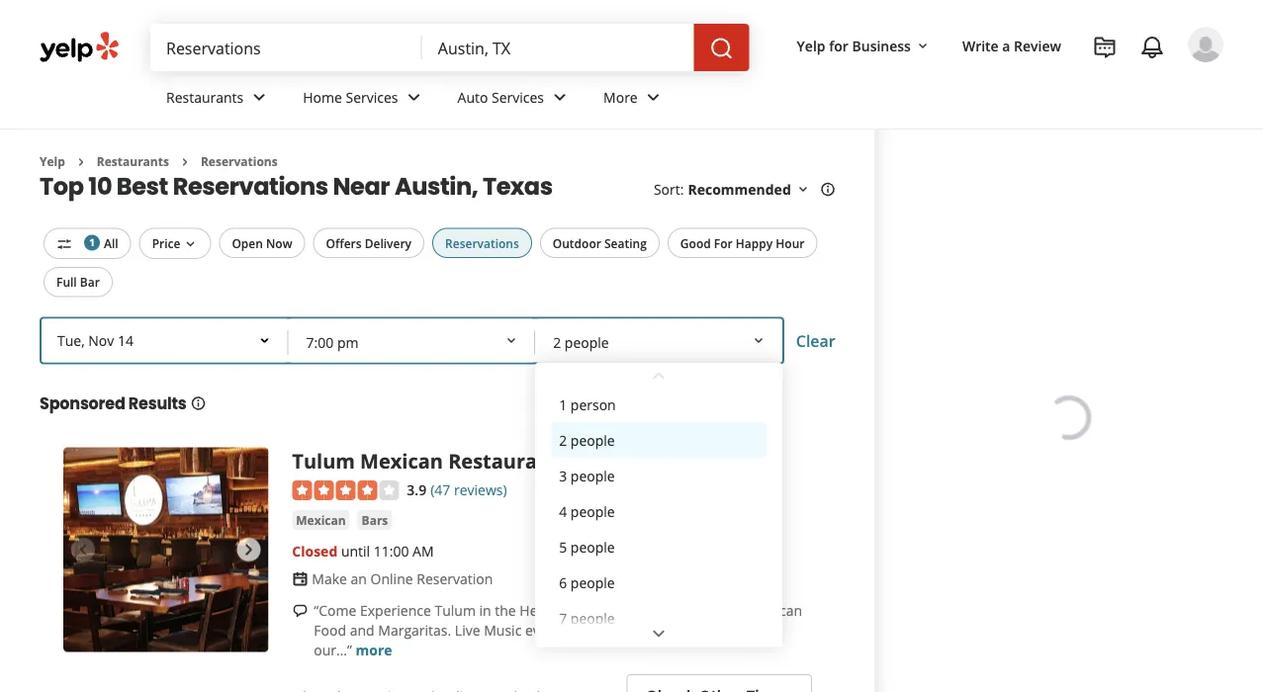 Task type: vqa. For each thing, say whether or not it's contained in the screenshot.
24 chevron down v2 icon
yes



Task type: describe. For each thing, give the bounding box(es) containing it.
yelp for business
[[797, 36, 911, 55]]

recommended button
[[688, 180, 811, 199]]

full
[[56, 274, 77, 290]]

full bar button
[[44, 267, 113, 297]]

none field 'near'
[[438, 37, 678, 58]]

1 horizontal spatial mexican
[[360, 447, 443, 475]]

online
[[370, 569, 413, 588]]

hour
[[776, 235, 805, 251]]

yelp for yelp for business
[[797, 36, 825, 55]]

forget
[[668, 621, 707, 639]]

reservations inside button
[[445, 235, 519, 251]]

top
[[40, 170, 84, 203]]

more link
[[588, 71, 681, 129]]

home
[[303, 88, 342, 106]]

people for 5 people
[[571, 537, 615, 556]]

restaurants inside business categories element
[[166, 88, 244, 106]]

offers
[[326, 235, 362, 251]]

bars button
[[358, 510, 392, 530]]

people for 4 people
[[571, 501, 615, 520]]

heart
[[520, 601, 556, 620]]

the
[[624, 601, 648, 620]]

for inside button
[[829, 36, 849, 55]]

tulum mexican restaurant and tequila bar link
[[292, 447, 719, 475]]

3
[[559, 466, 567, 484]]

good
[[680, 235, 711, 251]]

3 people
[[559, 466, 615, 484]]

outdoor seating
[[553, 235, 647, 251]]

person
[[571, 394, 616, 413]]

ask
[[727, 621, 749, 639]]

mexican inside "come experience tulum in the heart of austin. the best authentic mexican food and margaritas. live music every weekend. don't forget to ask for our…"
[[748, 601, 802, 620]]

more link
[[356, 640, 392, 659]]

good for happy hour button
[[667, 228, 817, 258]]

austin.
[[576, 601, 621, 620]]

weekend.
[[564, 621, 626, 639]]

6 people button
[[551, 564, 766, 600]]

3.9
[[407, 480, 426, 499]]

for inside "come experience tulum in the heart of austin. the best authentic mexican food and margaritas. live music every weekend. don't forget to ask for our…"
[[753, 621, 771, 639]]

0 vertical spatial and
[[564, 447, 601, 475]]

1 vertical spatial restaurants
[[97, 153, 169, 170]]

3.9 link
[[407, 478, 426, 499]]

now
[[266, 235, 292, 251]]

and inside "come experience tulum in the heart of austin. the best authentic mexican food and margaritas. live music every weekend. don't forget to ask for our…"
[[350, 621, 374, 639]]

24 chevron down v2 image
[[642, 85, 665, 109]]

16 checkmark v2 image
[[421, 688, 437, 692]]

5 people
[[559, 537, 615, 556]]

1 for 1 person
[[559, 394, 567, 413]]

open now button
[[219, 228, 305, 258]]

home services
[[303, 88, 398, 106]]

reservation
[[417, 569, 493, 588]]

results
[[128, 392, 186, 415]]

1 vertical spatial restaurants link
[[97, 153, 169, 170]]

notifications image
[[1140, 36, 1164, 59]]

more
[[356, 640, 392, 659]]

1 vertical spatial bar
[[684, 447, 719, 475]]

write a review
[[962, 36, 1061, 55]]

5
[[559, 537, 567, 556]]

full bar
[[56, 274, 100, 290]]

offers delivery button
[[313, 228, 424, 258]]

yelp for business button
[[789, 28, 939, 63]]

open now
[[232, 235, 292, 251]]

10
[[88, 170, 112, 203]]

near
[[333, 170, 390, 203]]

offers delivery
[[326, 235, 412, 251]]

people for 3 people
[[571, 466, 615, 484]]

sponsored
[[40, 392, 125, 415]]

tequila
[[607, 447, 679, 475]]

best
[[652, 601, 679, 620]]

(47 reviews) link
[[430, 478, 507, 499]]

4 people
[[559, 501, 615, 520]]

in
[[479, 601, 491, 620]]

sponsored results
[[40, 392, 186, 415]]

0 vertical spatial restaurants link
[[150, 71, 287, 129]]

authentic
[[683, 601, 745, 620]]

4 people button
[[551, 493, 766, 528]]

3.9 star rating image
[[292, 481, 399, 500]]

services for auto services
[[492, 88, 544, 106]]

7 people
[[559, 608, 615, 627]]

make
[[312, 569, 347, 588]]

closed until 11:00 am
[[292, 542, 434, 560]]

am
[[413, 542, 434, 560]]

an
[[351, 569, 367, 588]]

experience
[[360, 601, 431, 620]]

people for 6 people
[[571, 572, 615, 591]]

"come experience tulum in the heart of austin. the best authentic mexican food and margaritas. live music every weekend. don't forget to ask for our…"
[[314, 601, 802, 659]]

happy
[[736, 235, 773, 251]]

next image
[[237, 538, 260, 562]]

Time field
[[290, 321, 533, 364]]

previous image
[[71, 538, 95, 562]]

2 16 checkmark v2 image from the left
[[503, 688, 519, 692]]

delivery
[[365, 235, 412, 251]]

16 chevron down v2 image for yelp for business
[[915, 38, 931, 54]]

austin,
[[395, 170, 478, 203]]

business
[[852, 36, 911, 55]]

1 16 checkmark v2 image from the left
[[292, 688, 308, 692]]

1 for 1 all
[[89, 236, 95, 249]]

sort:
[[654, 180, 684, 199]]

24 chevron down v2 image for auto services
[[548, 85, 572, 109]]

2 people button
[[551, 422, 766, 457]]

good for happy hour
[[680, 235, 805, 251]]

home services link
[[287, 71, 442, 129]]

make an online reservation
[[312, 569, 493, 588]]

none field find
[[166, 37, 406, 58]]



Task type: locate. For each thing, give the bounding box(es) containing it.
0 horizontal spatial none field
[[166, 37, 406, 58]]

4
[[559, 501, 567, 520]]

0 vertical spatial 16 info v2 image
[[820, 182, 836, 198]]

auto services link
[[442, 71, 588, 129]]

16 chevron right v2 image right yelp link
[[73, 154, 89, 170]]

16 chevron down v2 image
[[182, 236, 198, 252]]

1 horizontal spatial none field
[[438, 37, 678, 58]]

1 horizontal spatial 16 info v2 image
[[820, 182, 836, 198]]

for
[[829, 36, 849, 55], [753, 621, 771, 639]]

1 16 chevron right v2 image from the left
[[73, 154, 89, 170]]

outdoor seating button
[[540, 228, 660, 258]]

tulum up 'live'
[[435, 601, 476, 620]]

services right home
[[346, 88, 398, 106]]

bar right full
[[80, 274, 100, 290]]

1 horizontal spatial and
[[564, 447, 601, 475]]

0 horizontal spatial 16 chevron down v2 image
[[795, 182, 811, 198]]

live
[[455, 621, 480, 639]]

search image
[[710, 37, 733, 60]]

people inside "button"
[[571, 572, 615, 591]]

reviews)
[[454, 480, 507, 499]]

24 chevron down v2 image for home services
[[402, 85, 426, 109]]

(47
[[430, 480, 450, 499]]

review
[[1014, 36, 1061, 55]]

restaurants right top
[[97, 153, 169, 170]]

1 left person
[[559, 394, 567, 413]]

none field up auto services link
[[438, 37, 678, 58]]

0 vertical spatial mexican
[[360, 447, 443, 475]]

1 person
[[559, 394, 616, 413]]

6 people from the top
[[571, 608, 615, 627]]

16 chevron down v2 image for recommended
[[795, 182, 811, 198]]

outdoor
[[553, 235, 601, 251]]

auto
[[457, 88, 488, 106]]

services inside home services link
[[346, 88, 398, 106]]

1 horizontal spatial 16 chevron right v2 image
[[177, 154, 193, 170]]

0 vertical spatial for
[[829, 36, 849, 55]]

2 16 chevron right v2 image from the left
[[177, 154, 193, 170]]

7 people button
[[551, 600, 766, 635]]

mexican up closed
[[296, 512, 346, 528]]

"come
[[314, 601, 356, 620]]

bar right tequila
[[684, 447, 719, 475]]

tulum up 3.9 star rating image
[[292, 447, 355, 475]]

16 chevron right v2 image for restaurants
[[73, 154, 89, 170]]

1 horizontal spatial tulum
[[435, 601, 476, 620]]

0 vertical spatial restaurants
[[166, 88, 244, 106]]

1 horizontal spatial bar
[[684, 447, 719, 475]]

16 chevron down v2 image inside yelp for business button
[[915, 38, 931, 54]]

24 chevron down v2 image left auto
[[402, 85, 426, 109]]

0 vertical spatial 1
[[89, 236, 95, 249]]

1 vertical spatial 1
[[559, 394, 567, 413]]

0 horizontal spatial 16 chevron right v2 image
[[73, 154, 89, 170]]

24 chevron down v2 image down best
[[647, 622, 671, 646]]

restaurants link right top
[[97, 153, 169, 170]]

yelp left 10
[[40, 153, 65, 170]]

0 horizontal spatial tulum
[[292, 447, 355, 475]]

3 people from the top
[[571, 501, 615, 520]]

7
[[559, 608, 567, 627]]

24 chevron down v2 image inside home services link
[[402, 85, 426, 109]]

services
[[346, 88, 398, 106], [492, 88, 544, 106]]

a
[[1002, 36, 1010, 55]]

every
[[525, 621, 560, 639]]

16 checkmark v2 image
[[292, 688, 308, 692], [503, 688, 519, 692]]

3 people button
[[551, 457, 766, 493]]

restaurant
[[448, 447, 559, 475]]

until
[[341, 542, 370, 560]]

people for 7 people
[[571, 608, 615, 627]]

1 horizontal spatial yelp
[[797, 36, 825, 55]]

people for 2 people
[[571, 430, 615, 449]]

1 person button
[[551, 386, 766, 422]]

1 horizontal spatial for
[[829, 36, 849, 55]]

bars link
[[358, 510, 392, 530]]

1 vertical spatial 16 chevron down v2 image
[[795, 182, 811, 198]]

6
[[559, 572, 567, 591]]

1 horizontal spatial services
[[492, 88, 544, 106]]

Find text field
[[166, 37, 406, 58]]

16 info v2 image
[[820, 182, 836, 198], [190, 395, 206, 411]]

people right "2" on the left of the page
[[571, 430, 615, 449]]

recommended
[[688, 180, 791, 199]]

auto services
[[457, 88, 544, 106]]

2 services from the left
[[492, 88, 544, 106]]

1 services from the left
[[346, 88, 398, 106]]

1 people from the top
[[571, 430, 615, 449]]

2 people from the top
[[571, 466, 615, 484]]

people
[[571, 430, 615, 449], [571, 466, 615, 484], [571, 501, 615, 520], [571, 537, 615, 556], [571, 572, 615, 591], [571, 608, 615, 627]]

the
[[495, 601, 516, 620]]

1 horizontal spatial 16 checkmark v2 image
[[503, 688, 519, 692]]

24 chevron down v2 image inside the restaurants link
[[247, 85, 271, 109]]

0 horizontal spatial mexican
[[296, 512, 346, 528]]

and up 4 people
[[564, 447, 601, 475]]

1 vertical spatial 16 info v2 image
[[190, 395, 206, 411]]

business categories element
[[150, 71, 1224, 129]]

restaurants up 'reservations' link
[[166, 88, 244, 106]]

price
[[152, 235, 180, 251]]

1 horizontal spatial 1
[[559, 394, 567, 413]]

open
[[232, 235, 263, 251]]

16 chevron down v2 image right business
[[915, 38, 931, 54]]

people right the "4"
[[571, 501, 615, 520]]

0 horizontal spatial 16 info v2 image
[[190, 395, 206, 411]]

0 vertical spatial tulum
[[292, 447, 355, 475]]

1 left all
[[89, 236, 95, 249]]

24 chevron down v2 image down find text field
[[247, 85, 271, 109]]

2 none field from the left
[[438, 37, 678, 58]]

None search field
[[150, 24, 753, 71]]

1 all
[[89, 235, 118, 251]]

1 horizontal spatial 16 chevron down v2 image
[[915, 38, 931, 54]]

1 vertical spatial yelp
[[40, 153, 65, 170]]

yelp for yelp link
[[40, 153, 65, 170]]

don't
[[629, 621, 664, 639]]

projects image
[[1093, 36, 1117, 59]]

reservations button
[[432, 228, 532, 258]]

mexican inside button
[[296, 512, 346, 528]]

all
[[104, 235, 118, 251]]

0 horizontal spatial 16 checkmark v2 image
[[292, 688, 308, 692]]

1 vertical spatial for
[[753, 621, 771, 639]]

user actions element
[[781, 25, 1251, 146]]

24 chevron down v2 image inside auto services link
[[548, 85, 572, 109]]

24 chevron down v2 image for restaurants
[[247, 85, 271, 109]]

(47 reviews)
[[430, 480, 507, 499]]

yelp inside yelp for business button
[[797, 36, 825, 55]]

restaurants link up 'reservations' link
[[150, 71, 287, 129]]

1 inside "button"
[[559, 394, 567, 413]]

16 chevron down v2 image inside recommended dropdown button
[[795, 182, 811, 198]]

1 vertical spatial and
[[350, 621, 374, 639]]

for right ask
[[753, 621, 771, 639]]

people right 5
[[571, 537, 615, 556]]

seating
[[604, 235, 647, 251]]

0 vertical spatial bar
[[80, 274, 100, 290]]

16 filter v2 image
[[56, 236, 72, 252]]

Near text field
[[438, 37, 678, 58]]

16 chevron down v2 image
[[915, 38, 931, 54], [795, 182, 811, 198]]

0 horizontal spatial 1
[[89, 236, 95, 249]]

Cover field
[[537, 321, 780, 364]]

tulum
[[292, 447, 355, 475], [435, 601, 476, 620]]

0 horizontal spatial and
[[350, 621, 374, 639]]

tulum mexican restaurant and tequila bar
[[292, 447, 719, 475]]

best
[[117, 170, 168, 203]]

people inside "button"
[[571, 608, 615, 627]]

ruby a. image
[[1188, 27, 1224, 62]]

yelp left business
[[797, 36, 825, 55]]

2 people
[[559, 430, 615, 449]]

24 chevron down v2 image
[[247, 85, 271, 109], [402, 85, 426, 109], [548, 85, 572, 109], [647, 622, 671, 646]]

for left business
[[829, 36, 849, 55]]

texas
[[483, 170, 553, 203]]

Select a date text field
[[42, 319, 288, 362]]

None field
[[166, 37, 406, 58], [438, 37, 678, 58]]

11:00
[[374, 542, 409, 560]]

filters group
[[40, 228, 821, 297]]

tulum inside "come experience tulum in the heart of austin. the best authentic mexican food and margaritas. live music every weekend. don't forget to ask for our…"
[[435, 601, 476, 620]]

0 horizontal spatial yelp
[[40, 153, 65, 170]]

16 chevron down v2 image up hour
[[795, 182, 811, 198]]

2 horizontal spatial mexican
[[748, 601, 802, 620]]

16 info v2 image right recommended dropdown button
[[820, 182, 836, 198]]

0 vertical spatial 16 chevron down v2 image
[[915, 38, 931, 54]]

price button
[[139, 228, 211, 259]]

of
[[559, 601, 572, 620]]

1 inside 1 all
[[89, 236, 95, 249]]

services right auto
[[492, 88, 544, 106]]

slideshow element
[[63, 447, 268, 652]]

for
[[714, 235, 733, 251]]

2
[[559, 430, 567, 449]]

top 10 best reservations near austin, texas
[[40, 170, 553, 203]]

mexican
[[360, 447, 443, 475], [296, 512, 346, 528], [748, 601, 802, 620]]

mexican up ask
[[748, 601, 802, 620]]

1 none field from the left
[[166, 37, 406, 58]]

none field up home
[[166, 37, 406, 58]]

restaurants
[[166, 88, 244, 106], [97, 153, 169, 170]]

4 people from the top
[[571, 537, 615, 556]]

16 chevron right v2 image
[[73, 154, 89, 170], [177, 154, 193, 170]]

1 vertical spatial tulum
[[435, 601, 476, 620]]

closed
[[292, 542, 338, 560]]

people up austin.
[[571, 572, 615, 591]]

16 speech v2 image
[[292, 603, 308, 619]]

services inside auto services link
[[492, 88, 544, 106]]

5 people from the top
[[571, 572, 615, 591]]

0 horizontal spatial services
[[346, 88, 398, 106]]

services for home services
[[346, 88, 398, 106]]

people right 7
[[571, 608, 615, 627]]

16 checkmark v2 image down 16 speech v2 icon
[[292, 688, 308, 692]]

0 horizontal spatial for
[[753, 621, 771, 639]]

and up more
[[350, 621, 374, 639]]

0 vertical spatial yelp
[[797, 36, 825, 55]]

music
[[484, 621, 522, 639]]

clear
[[796, 330, 836, 351]]

yelp link
[[40, 153, 65, 170]]

16 info v2 image right results
[[190, 395, 206, 411]]

mexican button
[[292, 510, 350, 530]]

mexican up 3.9 link
[[360, 447, 443, 475]]

restaurants link
[[150, 71, 287, 129], [97, 153, 169, 170]]

0 horizontal spatial bar
[[80, 274, 100, 290]]

to
[[711, 621, 724, 639]]

6 people
[[559, 572, 615, 591]]

2 vertical spatial mexican
[[748, 601, 802, 620]]

people right 3
[[571, 466, 615, 484]]

16 chevron right v2 image for reservations
[[177, 154, 193, 170]]

16 reservation v2 image
[[292, 571, 308, 587]]

mexican link
[[292, 510, 350, 530]]

bars
[[362, 512, 388, 528]]

16 checkmark v2 image down music
[[503, 688, 519, 692]]

1 vertical spatial mexican
[[296, 512, 346, 528]]

24 chevron down v2 image down 'near' text box
[[548, 85, 572, 109]]

bar inside button
[[80, 274, 100, 290]]

16 chevron right v2 image right best
[[177, 154, 193, 170]]

5 people button
[[551, 528, 766, 564]]



